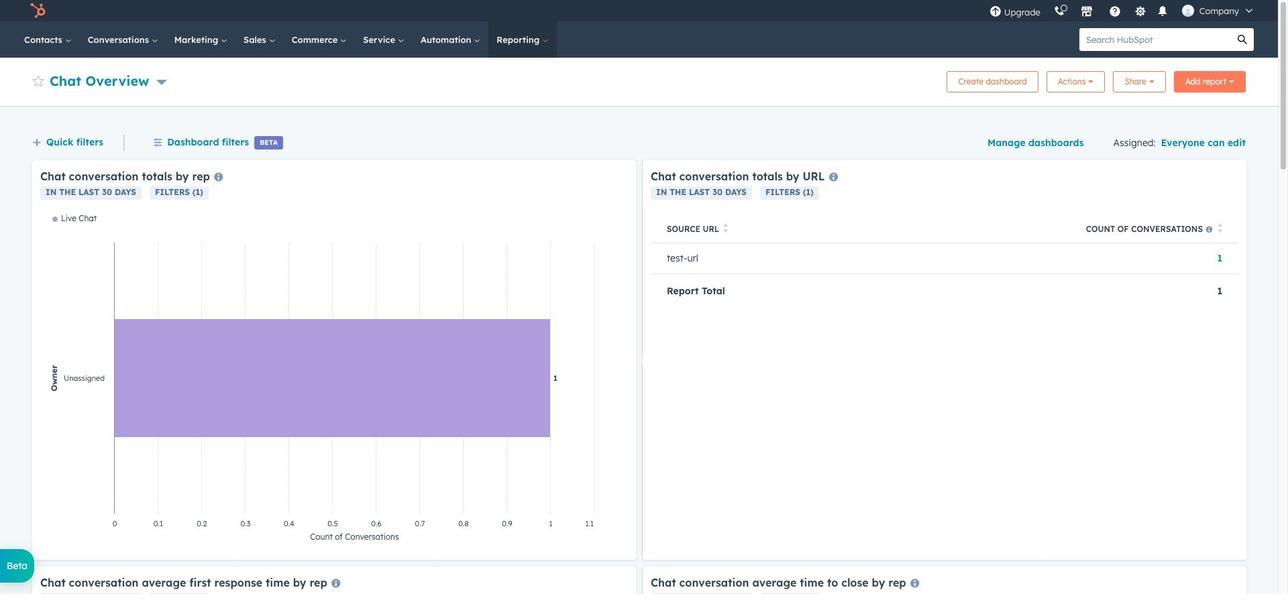 Task type: describe. For each thing, give the bounding box(es) containing it.
chat conversation average first response time by rep element
[[32, 567, 636, 594]]

chat conversation totals by url element
[[643, 160, 1247, 560]]

1 press to sort. element from the left
[[723, 224, 728, 235]]

Search HubSpot search field
[[1080, 28, 1231, 51]]

2 press to sort. element from the left
[[1217, 224, 1222, 235]]

press to sort. image
[[723, 224, 728, 233]]



Task type: locate. For each thing, give the bounding box(es) containing it.
0 horizontal spatial press to sort. element
[[723, 224, 728, 235]]

interactive chart image
[[40, 213, 628, 552]]

1 horizontal spatial press to sort. element
[[1217, 224, 1222, 235]]

banner
[[32, 67, 1246, 93]]

menu
[[983, 0, 1262, 21]]

chat conversation totals by rep element
[[32, 160, 636, 560]]

marketplaces image
[[1081, 6, 1093, 18]]

press to sort. image
[[1217, 224, 1222, 233]]

toggle series visibility region
[[52, 213, 97, 223]]

jacob simon image
[[1182, 5, 1194, 17]]

chat conversation average time to close by rep element
[[643, 567, 1247, 594]]

press to sort. element
[[723, 224, 728, 235], [1217, 224, 1222, 235]]



Task type: vqa. For each thing, say whether or not it's contained in the screenshot.
Conversations link
no



